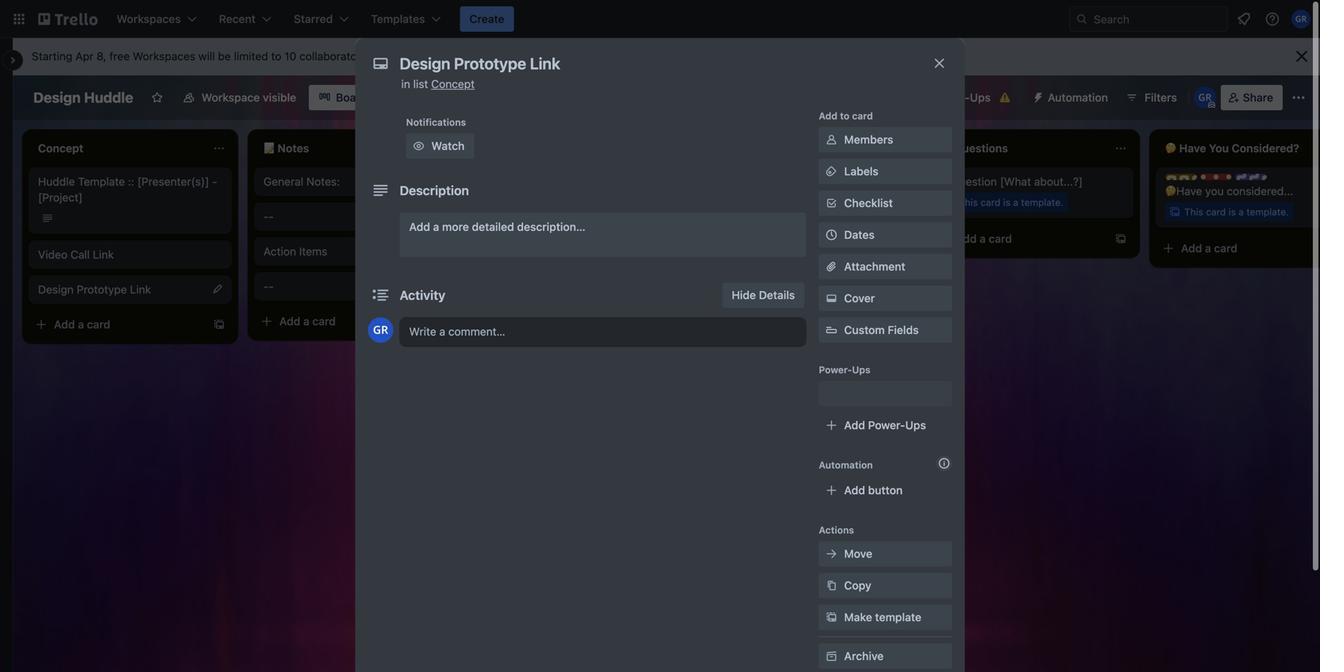 Task type: describe. For each thing, give the bounding box(es) containing it.
general notes:
[[264, 175, 340, 188]]

action
[[264, 245, 296, 258]]

2 -- link from the top
[[264, 279, 448, 294]]

design for design huddle
[[33, 89, 81, 106]]

Write a comment text field
[[400, 318, 806, 346]]

in
[[401, 77, 410, 90]]

a down 🙋question
[[980, 232, 986, 245]]

create
[[469, 12, 504, 25]]

sm image for make template
[[824, 610, 839, 626]]

you
[[1205, 185, 1224, 198]]

apr
[[75, 50, 94, 63]]

design for design prototype link
[[38, 283, 74, 296]]

a down description
[[433, 220, 439, 233]]

sm image for automation
[[1026, 85, 1048, 107]]

1 horizontal spatial power-
[[868, 419, 905, 432]]

0 horizontal spatial this card is a template.
[[733, 197, 838, 208]]

-- for 2nd "--" link
[[264, 280, 274, 293]]

make
[[844, 611, 872, 624]]

[presenter(s)]
[[137, 175, 209, 188]]

8,
[[97, 50, 106, 63]]

make template link
[[819, 605, 952, 630]]

design huddle
[[33, 89, 133, 106]]

workspace
[[202, 91, 260, 104]]

notes:
[[306, 175, 340, 188]]

action items
[[264, 245, 327, 258]]

power-ups button
[[901, 85, 1022, 110]]

0 horizontal spatial ups
[[852, 364, 871, 375]]

concept
[[431, 77, 475, 90]]

considered...
[[1227, 185, 1293, 198]]

watch button
[[406, 133, 474, 159]]

dates button
[[819, 222, 952, 248]]

0 horizontal spatial more
[[405, 50, 431, 63]]

0 horizontal spatial template.
[[796, 197, 838, 208]]

detailed
[[472, 220, 514, 233]]

activity
[[400, 288, 445, 303]]

🤔have you considered...
[[1165, 185, 1293, 198]]

sm image for copy
[[824, 578, 839, 594]]

link for video call link
[[93, 248, 114, 261]]

::
[[128, 175, 134, 188]]

cover
[[844, 292, 875, 305]]

starting
[[32, 50, 72, 63]]

power-ups inside power-ups button
[[933, 91, 991, 104]]

attachment
[[844, 260, 905, 273]]

fields
[[888, 323, 919, 337]]

checklist button
[[819, 191, 952, 216]]

2 horizontal spatial this card is a template.
[[1184, 206, 1289, 217]]

2 horizontal spatial this
[[1184, 206, 1203, 217]]

action items link
[[264, 244, 448, 260]]

design prototype link link
[[38, 282, 222, 298]]

a down design prototype link
[[78, 318, 84, 331]]

0 vertical spatial create from template… image
[[1114, 233, 1127, 245]]

huddle inside huddle template :: [presenter(s)] - [project]
[[38, 175, 75, 188]]

0 horizontal spatial is
[[778, 197, 785, 208]]

learn
[[373, 50, 402, 63]]

custom fields
[[844, 323, 919, 337]]

0 horizontal spatial greg robinson (gregrobinson96) image
[[368, 318, 393, 343]]

labels
[[844, 165, 879, 178]]

🤔have you considered... link
[[1165, 183, 1320, 199]]

👎negative [i'm not sure about...]
[[714, 175, 885, 188]]

about...]
[[842, 175, 885, 188]]

star or unstar board image
[[151, 91, 163, 104]]

limited
[[234, 50, 268, 63]]

cover link
[[819, 286, 952, 311]]

workspace visible button
[[173, 85, 306, 110]]

move
[[844, 547, 872, 560]]

prototype
[[77, 283, 127, 296]]

actions
[[819, 525, 854, 536]]

hide
[[732, 289, 756, 302]]

add power-ups
[[844, 419, 926, 432]]

2 vertical spatial ups
[[905, 419, 926, 432]]

👎negative
[[714, 175, 771, 188]]

Search field
[[1088, 7, 1227, 31]]

notifications
[[406, 117, 466, 128]]

- inside huddle template :: [presenter(s)] - [project]
[[212, 175, 217, 188]]

will
[[198, 50, 215, 63]]

archive
[[844, 650, 884, 663]]

1 -- link from the top
[[264, 209, 448, 225]]

a down 'items'
[[303, 315, 309, 328]]

video
[[38, 248, 67, 261]]

video call link
[[38, 248, 114, 261]]

watch
[[431, 139, 465, 152]]

add to card
[[819, 110, 873, 121]]

concept link
[[431, 77, 475, 90]]

color: red, title: none image
[[1200, 174, 1232, 180]]

checklist
[[844, 196, 893, 210]]

a down you
[[1205, 242, 1211, 255]]

1 horizontal spatial to
[[840, 110, 850, 121]]

template
[[78, 175, 125, 188]]

automation button
[[1026, 85, 1118, 110]]

call
[[70, 248, 90, 261]]

link for design prototype link
[[130, 283, 151, 296]]

details
[[759, 289, 795, 302]]

custom fields button
[[819, 322, 952, 338]]

1 vertical spatial power-ups
[[819, 364, 871, 375]]

design prototype link
[[38, 283, 151, 296]]

hide details link
[[722, 283, 805, 308]]

custom
[[844, 323, 885, 337]]

🙋question [what about...?]
[[940, 175, 1083, 188]]

10
[[284, 50, 296, 63]]

list
[[413, 77, 428, 90]]

primary element
[[0, 0, 1320, 38]]

description
[[400, 183, 469, 198]]

1 vertical spatial power-
[[819, 364, 852, 375]]

sm image for cover
[[824, 291, 839, 306]]

sm image for move
[[824, 546, 839, 562]]

add power-ups link
[[819, 413, 952, 438]]



Task type: locate. For each thing, give the bounding box(es) containing it.
this down the 👎negative
[[733, 197, 752, 208]]

general
[[264, 175, 303, 188]]

collaborator
[[466, 50, 528, 63]]

color: yellow, title: none image
[[1165, 174, 1197, 180]]

sm image inside move "link"
[[824, 546, 839, 562]]

more
[[405, 50, 431, 63], [442, 220, 469, 233]]

about...?]
[[1034, 175, 1083, 188]]

1 horizontal spatial create from template… image
[[1114, 233, 1127, 245]]

limits
[[531, 50, 558, 63]]

sm image left "cover"
[[824, 291, 839, 306]]

Board name text field
[[25, 85, 141, 110]]

[i'm
[[774, 175, 794, 188]]

2 -- from the top
[[264, 280, 274, 293]]

sm image inside "cover" link
[[824, 291, 839, 306]]

sm image
[[824, 132, 839, 148], [824, 546, 839, 562], [824, 578, 839, 594], [824, 610, 839, 626], [824, 649, 839, 664]]

power-ups
[[933, 91, 991, 104], [819, 364, 871, 375]]

🙋question
[[940, 175, 997, 188]]

1 vertical spatial --
[[264, 280, 274, 293]]

1 horizontal spatial more
[[442, 220, 469, 233]]

1 horizontal spatial template.
[[1021, 197, 1063, 208]]

members
[[844, 133, 893, 146]]

0 horizontal spatial to
[[271, 50, 281, 63]]

is
[[778, 197, 785, 208], [1003, 197, 1011, 208], [1229, 206, 1236, 217]]

sm image left archive
[[824, 649, 839, 664]]

design down starting on the left top of the page
[[33, 89, 81, 106]]

sm image for watch
[[411, 138, 427, 154]]

share
[[1243, 91, 1273, 104]]

greg robinson (gregrobinson96) image
[[1194, 87, 1216, 109]]

template. down considered...
[[1247, 206, 1289, 217]]

sm image right not
[[824, 164, 839, 179]]

1 vertical spatial more
[[442, 220, 469, 233]]

2 vertical spatial power-
[[868, 419, 905, 432]]

link down video call link link
[[130, 283, 151, 296]]

[project]
[[38, 191, 83, 204]]

-- link
[[264, 209, 448, 225], [264, 279, 448, 294]]

template. down 👎negative [i'm not sure about...] link
[[796, 197, 838, 208]]

items
[[299, 245, 327, 258]]

0 notifications image
[[1234, 10, 1253, 29]]

be
[[218, 50, 231, 63]]

0 vertical spatial automation
[[1048, 91, 1108, 104]]

sm image right power-ups button
[[1026, 85, 1048, 107]]

to up members
[[840, 110, 850, 121]]

greg robinson (gregrobinson96) image right open information menu image at the top of page
[[1291, 10, 1311, 29]]

starting apr 8, free workspaces will be limited to 10 collaborators. learn more about collaborator limits
[[32, 50, 558, 63]]

free
[[109, 50, 130, 63]]

filters
[[1145, 91, 1177, 104]]

huddle up the [project]
[[38, 175, 75, 188]]

greg robinson (gregrobinson96) image
[[1291, 10, 1311, 29], [368, 318, 393, 343]]

filters button
[[1121, 85, 1182, 110]]

add a card button
[[479, 226, 654, 252], [930, 226, 1105, 252], [1156, 236, 1320, 261], [254, 309, 429, 334], [29, 312, 203, 337]]

power-
[[933, 91, 970, 104], [819, 364, 852, 375], [868, 419, 905, 432]]

in list concept
[[401, 77, 475, 90]]

sm image inside copy link
[[824, 578, 839, 594]]

add a card
[[505, 232, 561, 245], [956, 232, 1012, 245], [1181, 242, 1237, 255], [279, 315, 336, 328], [54, 318, 110, 331]]

sm image down add to card
[[824, 132, 839, 148]]

template. down 🙋question [what about...?] link
[[1021, 197, 1063, 208]]

huddle down 8,
[[84, 89, 133, 106]]

template
[[875, 611, 921, 624]]

0 vertical spatial link
[[93, 248, 114, 261]]

1 sm image from the top
[[824, 132, 839, 148]]

2 horizontal spatial power-
[[933, 91, 970, 104]]

1 vertical spatial automation
[[819, 460, 873, 471]]

-- up action
[[264, 210, 274, 223]]

🙋question [what about...?] link
[[940, 174, 1124, 190]]

a
[[788, 197, 793, 208], [1013, 197, 1018, 208], [1239, 206, 1244, 217], [433, 220, 439, 233], [529, 232, 535, 245], [980, 232, 986, 245], [1205, 242, 1211, 255], [303, 315, 309, 328], [78, 318, 84, 331]]

this down 🙋question
[[959, 197, 978, 208]]

1 horizontal spatial this card is a template.
[[959, 197, 1063, 208]]

not
[[797, 175, 813, 188]]

sm image left the watch
[[411, 138, 427, 154]]

this card is a template. down the "🤔have you considered..." link
[[1184, 206, 1289, 217]]

0 vertical spatial ups
[[970, 91, 991, 104]]

-- for first "--" link from the top of the page
[[264, 210, 274, 223]]

power- inside button
[[933, 91, 970, 104]]

1 horizontal spatial this
[[959, 197, 978, 208]]

button
[[868, 484, 903, 497]]

sure
[[816, 175, 839, 188]]

--
[[264, 210, 274, 223], [264, 280, 274, 293]]

1 horizontal spatial is
[[1003, 197, 1011, 208]]

add a more detailed description…
[[409, 220, 586, 233]]

4 sm image from the top
[[824, 610, 839, 626]]

0 horizontal spatial create from template… image
[[213, 318, 225, 331]]

[what
[[1000, 175, 1031, 188]]

0 vertical spatial power-
[[933, 91, 970, 104]]

-- link down action items 'link'
[[264, 279, 448, 294]]

to
[[271, 50, 281, 63], [840, 110, 850, 121]]

greg robinson (gregrobinson96) image left create from template… icon
[[368, 318, 393, 343]]

🤔have
[[1165, 185, 1202, 198]]

a down [i'm
[[788, 197, 793, 208]]

sm image inside labels link
[[824, 164, 839, 179]]

this card is a template. down the 🙋question [what about...?]
[[959, 197, 1063, 208]]

link right call
[[93, 248, 114, 261]]

design down video
[[38, 283, 74, 296]]

this card is a template. down [i'm
[[733, 197, 838, 208]]

power- up button
[[868, 419, 905, 432]]

more left detailed
[[442, 220, 469, 233]]

0 vertical spatial power-ups
[[933, 91, 991, 104]]

add button
[[844, 484, 903, 497]]

huddle template :: [presenter(s)] - [project] link
[[38, 174, 222, 206]]

0 horizontal spatial automation
[[819, 460, 873, 471]]

add
[[819, 110, 837, 121], [409, 220, 430, 233], [505, 232, 526, 245], [956, 232, 977, 245], [1181, 242, 1202, 255], [279, 315, 300, 328], [54, 318, 75, 331], [844, 419, 865, 432], [844, 484, 865, 497]]

design inside 'design prototype link' link
[[38, 283, 74, 296]]

0 vertical spatial more
[[405, 50, 431, 63]]

automation
[[1048, 91, 1108, 104], [819, 460, 873, 471]]

0 horizontal spatial power-ups
[[819, 364, 871, 375]]

power- down custom
[[819, 364, 852, 375]]

template.
[[796, 197, 838, 208], [1021, 197, 1063, 208], [1247, 206, 1289, 217]]

is down the 🙋question [what about...?]
[[1003, 197, 1011, 208]]

0 vertical spatial to
[[271, 50, 281, 63]]

more up list
[[405, 50, 431, 63]]

3 sm image from the top
[[824, 578, 839, 594]]

-
[[212, 175, 217, 188], [264, 210, 269, 223], [269, 210, 274, 223], [264, 280, 269, 293], [269, 280, 274, 293]]

visible
[[263, 91, 296, 104]]

members link
[[819, 127, 952, 152]]

1 horizontal spatial power-ups
[[933, 91, 991, 104]]

greg robinson (gregrobinson96) image inside primary element
[[1291, 10, 1311, 29]]

show menu image
[[1291, 90, 1307, 106]]

5 sm image from the top
[[824, 649, 839, 664]]

1 vertical spatial huddle
[[38, 175, 75, 188]]

2 horizontal spatial is
[[1229, 206, 1236, 217]]

hide details
[[732, 289, 795, 302]]

ups inside button
[[970, 91, 991, 104]]

a down the "🤔have you considered..." link
[[1239, 206, 1244, 217]]

1 vertical spatial design
[[38, 283, 74, 296]]

create from template… image
[[1114, 233, 1127, 245], [213, 318, 225, 331]]

edit card image
[[211, 283, 224, 295]]

to left 10
[[271, 50, 281, 63]]

board link
[[309, 85, 377, 110]]

1 horizontal spatial greg robinson (gregrobinson96) image
[[1291, 10, 1311, 29]]

power- up members link
[[933, 91, 970, 104]]

move link
[[819, 541, 952, 567]]

dates
[[844, 228, 875, 241]]

sm image for members
[[824, 132, 839, 148]]

create from template… image
[[438, 315, 451, 328]]

board
[[336, 91, 367, 104]]

share button
[[1221, 85, 1283, 110]]

a down [what at top
[[1013, 197, 1018, 208]]

0 vertical spatial -- link
[[264, 209, 448, 225]]

labels link
[[819, 159, 952, 184]]

attachment button
[[819, 254, 952, 279]]

-- down action
[[264, 280, 274, 293]]

0 vertical spatial huddle
[[84, 89, 133, 106]]

👎negative [i'm not sure about...] link
[[714, 174, 899, 190]]

general notes: link
[[264, 174, 448, 190]]

1 vertical spatial ups
[[852, 364, 871, 375]]

1 vertical spatial to
[[840, 110, 850, 121]]

sm image inside make template link
[[824, 610, 839, 626]]

1 -- from the top
[[264, 210, 274, 223]]

sm image for labels
[[824, 164, 839, 179]]

1 horizontal spatial huddle
[[84, 89, 133, 106]]

sm image inside members link
[[824, 132, 839, 148]]

sm image inside archive link
[[824, 649, 839, 664]]

sm image inside automation button
[[1026, 85, 1048, 107]]

huddle inside "board name" "text box"
[[84, 89, 133, 106]]

1 horizontal spatial automation
[[1048, 91, 1108, 104]]

collaborators.
[[299, 50, 370, 63]]

automation left filters button
[[1048, 91, 1108, 104]]

copy
[[844, 579, 871, 592]]

2 horizontal spatial template.
[[1247, 206, 1289, 217]]

open information menu image
[[1265, 11, 1280, 27]]

0 horizontal spatial power-
[[819, 364, 852, 375]]

automation up add button
[[819, 460, 873, 471]]

add inside button
[[844, 484, 865, 497]]

workspace visible
[[202, 91, 296, 104]]

sm image down actions
[[824, 546, 839, 562]]

search image
[[1076, 13, 1088, 25]]

description…
[[517, 220, 586, 233]]

is down [i'm
[[778, 197, 785, 208]]

-- link up action items 'link'
[[264, 209, 448, 225]]

design inside "board name" "text box"
[[33, 89, 81, 106]]

workspaces
[[133, 50, 195, 63]]

copy link
[[819, 573, 952, 599]]

0 horizontal spatial link
[[93, 248, 114, 261]]

is down 🤔have you considered...
[[1229, 206, 1236, 217]]

sm image left make
[[824, 610, 839, 626]]

1 vertical spatial greg robinson (gregrobinson96) image
[[368, 318, 393, 343]]

color: purple, title: none image
[[1235, 174, 1267, 180]]

0 horizontal spatial huddle
[[38, 175, 75, 188]]

1 vertical spatial link
[[130, 283, 151, 296]]

make template
[[844, 611, 921, 624]]

2 sm image from the top
[[824, 546, 839, 562]]

a right detailed
[[529, 232, 535, 245]]

sm image inside watch button
[[411, 138, 427, 154]]

huddle template :: [presenter(s)] - [project]
[[38, 175, 217, 204]]

create button
[[460, 6, 514, 32]]

1 vertical spatial create from template… image
[[213, 318, 225, 331]]

1 vertical spatial -- link
[[264, 279, 448, 294]]

0 vertical spatial design
[[33, 89, 81, 106]]

1 horizontal spatial link
[[130, 283, 151, 296]]

sm image
[[1026, 85, 1048, 107], [411, 138, 427, 154], [824, 164, 839, 179], [824, 291, 839, 306]]

sm image for archive
[[824, 649, 839, 664]]

1 horizontal spatial ups
[[905, 419, 926, 432]]

this down 🤔have in the right top of the page
[[1184, 206, 1203, 217]]

2 horizontal spatial ups
[[970, 91, 991, 104]]

sm image left copy
[[824, 578, 839, 594]]

0 vertical spatial --
[[264, 210, 274, 223]]

0 vertical spatial greg robinson (gregrobinson96) image
[[1291, 10, 1311, 29]]

automation inside button
[[1048, 91, 1108, 104]]

video call link link
[[38, 247, 222, 263]]

0 horizontal spatial this
[[733, 197, 752, 208]]

None text field
[[392, 49, 916, 78]]



Task type: vqa. For each thing, say whether or not it's contained in the screenshot.
Attachment in the right of the page
yes



